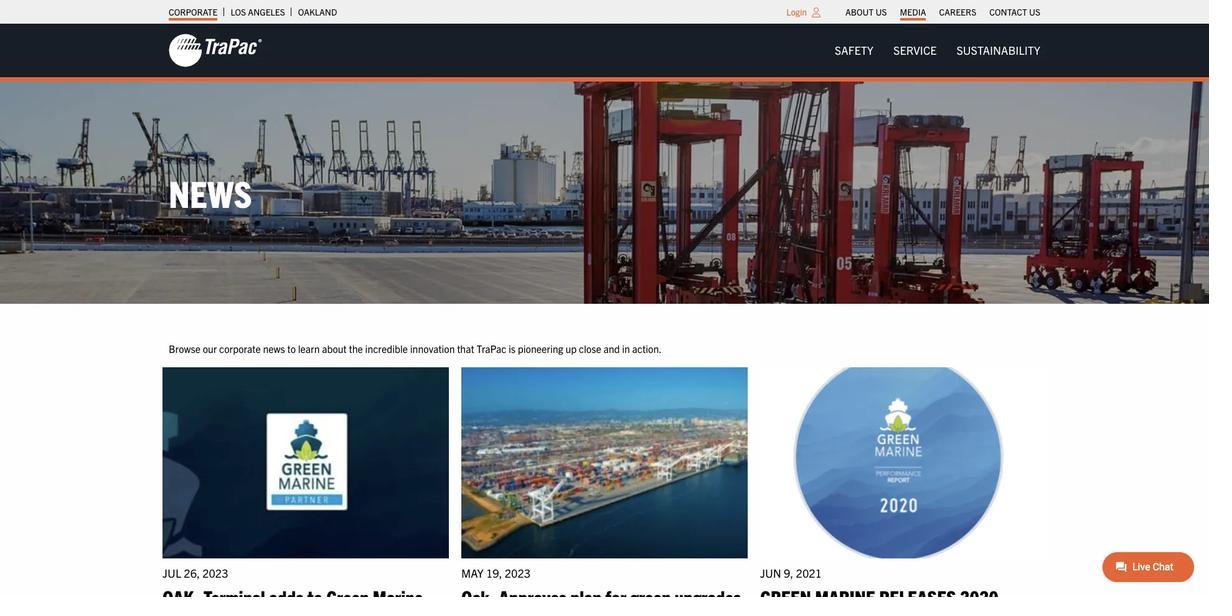 Task type: describe. For each thing, give the bounding box(es) containing it.
sustainability link
[[947, 38, 1050, 63]]

action.
[[632, 343, 662, 355]]

menu bar containing safety
[[825, 38, 1050, 63]]

oakland link
[[298, 3, 337, 21]]

contact us link
[[990, 3, 1040, 21]]

contact
[[990, 6, 1027, 17]]

may 19, 2023
[[461, 566, 531, 580]]

sustainability
[[957, 43, 1040, 57]]

los angeles link
[[231, 3, 285, 21]]

oakland
[[298, 6, 337, 17]]

light image
[[812, 7, 821, 17]]

corporate link
[[169, 3, 218, 21]]

may
[[461, 566, 484, 580]]

about
[[846, 6, 874, 17]]

is
[[509, 343, 516, 355]]

jun 9, 2021 article
[[760, 367, 1047, 597]]

learn
[[298, 343, 320, 355]]

los
[[231, 6, 246, 17]]

corporate image
[[169, 33, 262, 68]]

jul 26, 2023
[[163, 566, 228, 580]]

in
[[622, 343, 630, 355]]

the
[[349, 343, 363, 355]]

about us
[[846, 6, 887, 17]]

login
[[787, 6, 807, 17]]

trapac
[[477, 343, 506, 355]]

service link
[[884, 38, 947, 63]]

up
[[566, 343, 577, 355]]

menu bar containing about us
[[839, 3, 1047, 21]]

19,
[[486, 566, 502, 580]]

browse our corporate news to learn about the incredible innovation that trapac is pioneering up close and in action.
[[169, 343, 662, 355]]

corporate
[[219, 343, 261, 355]]

jul
[[163, 566, 181, 580]]

main content containing jul 26, 2023
[[156, 341, 1053, 597]]



Task type: vqa. For each thing, say whether or not it's contained in the screenshot.
rightmost Secure Equipment Operating Zone
no



Task type: locate. For each thing, give the bounding box(es) containing it.
us for about us
[[876, 6, 887, 17]]

menu bar up service
[[839, 3, 1047, 21]]

2023 inside article
[[202, 566, 228, 580]]

close
[[579, 343, 601, 355]]

menu bar
[[839, 3, 1047, 21], [825, 38, 1050, 63]]

that
[[457, 343, 474, 355]]

jun
[[760, 566, 781, 580]]

innovation
[[410, 343, 455, 355]]

contact us
[[990, 6, 1040, 17]]

service
[[894, 43, 937, 57]]

1 vertical spatial menu bar
[[825, 38, 1050, 63]]

incredible
[[365, 343, 408, 355]]

careers link
[[939, 3, 976, 21]]

1 horizontal spatial us
[[1029, 6, 1040, 17]]

may 19, 2023 article
[[461, 367, 748, 597]]

2023 right the 19,
[[505, 566, 531, 580]]

us for contact us
[[1029, 6, 1040, 17]]

2023 inside article
[[505, 566, 531, 580]]

2023
[[202, 566, 228, 580], [505, 566, 531, 580]]

angeles
[[248, 6, 285, 17]]

pioneering
[[518, 343, 563, 355]]

0 vertical spatial menu bar
[[839, 3, 1047, 21]]

careers
[[939, 6, 976, 17]]

jun 9, 2021
[[760, 566, 822, 580]]

us right contact
[[1029, 6, 1040, 17]]

safety link
[[825, 38, 884, 63]]

login link
[[787, 6, 807, 17]]

corporate
[[169, 6, 218, 17]]

1 2023 from the left
[[202, 566, 228, 580]]

news
[[263, 343, 285, 355]]

9,
[[784, 566, 793, 580]]

media link
[[900, 3, 926, 21]]

2 us from the left
[[1029, 6, 1040, 17]]

0 horizontal spatial us
[[876, 6, 887, 17]]

2 2023 from the left
[[505, 566, 531, 580]]

1 us from the left
[[876, 6, 887, 17]]

menu bar down careers link
[[825, 38, 1050, 63]]

2023 right 26,
[[202, 566, 228, 580]]

media
[[900, 6, 926, 17]]

safety
[[835, 43, 874, 57]]

us right about
[[876, 6, 887, 17]]

0 horizontal spatial 2023
[[202, 566, 228, 580]]

main content
[[156, 341, 1053, 597]]

us
[[876, 6, 887, 17], [1029, 6, 1040, 17]]

los angeles
[[231, 6, 285, 17]]

2023 for may 19, 2023
[[505, 566, 531, 580]]

26,
[[184, 566, 200, 580]]

about
[[322, 343, 347, 355]]

2021
[[796, 566, 822, 580]]

jul 26, 2023 article
[[163, 367, 449, 597]]

2023 for jul 26, 2023
[[202, 566, 228, 580]]

and
[[604, 343, 620, 355]]

news
[[169, 170, 252, 215]]

1 horizontal spatial 2023
[[505, 566, 531, 580]]

about us link
[[846, 3, 887, 21]]

browse
[[169, 343, 200, 355]]

to
[[287, 343, 296, 355]]

our
[[203, 343, 217, 355]]



